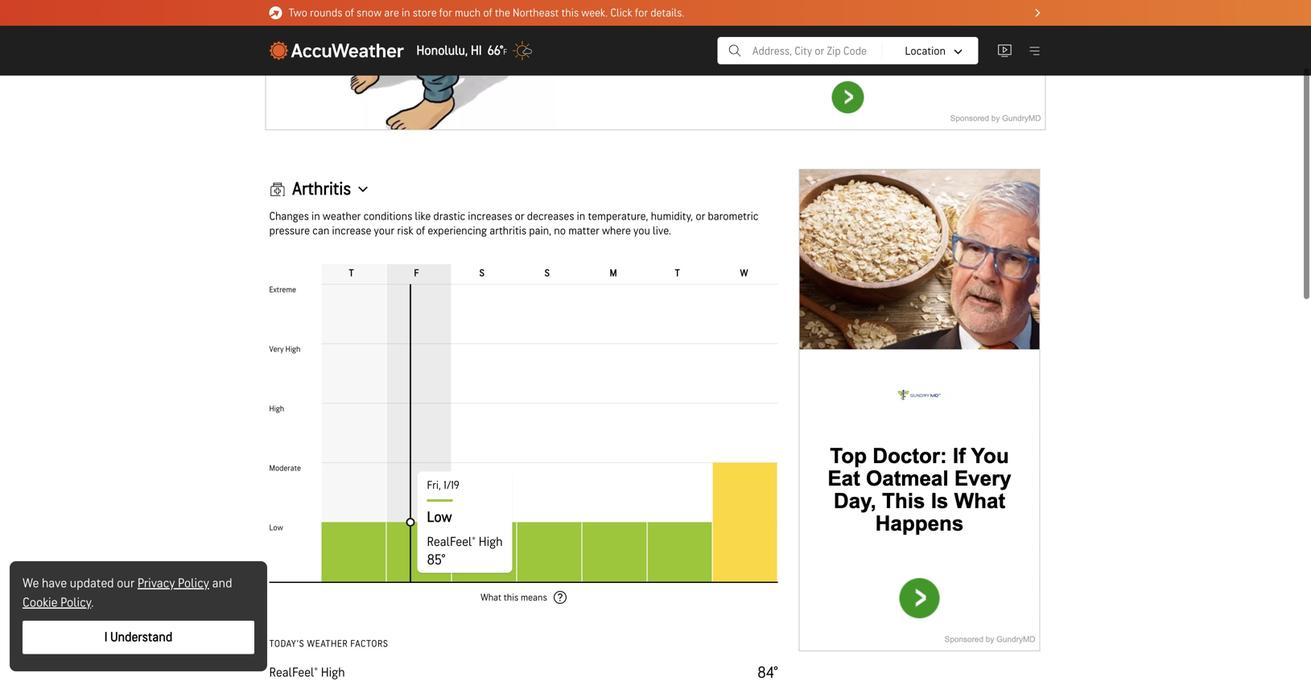 Task type: describe. For each thing, give the bounding box(es) containing it.
hi
[[471, 43, 482, 59]]

no
[[554, 225, 566, 238]]

click
[[611, 6, 633, 20]]

where
[[602, 225, 631, 238]]

cookie policy link
[[23, 596, 91, 612]]

and
[[212, 576, 232, 592]]

hamburger image
[[1028, 43, 1042, 58]]

realfeel® high
[[269, 666, 345, 682]]

northeast
[[513, 6, 559, 20]]

today's weather factors
[[269, 639, 388, 651]]

2 horizontal spatial of
[[483, 6, 493, 20]]

store
[[413, 6, 437, 20]]

what
[[481, 592, 502, 604]]

1 vertical spatial policy
[[60, 596, 91, 612]]

i understand
[[105, 630, 172, 646]]

we
[[23, 576, 39, 592]]

decreases
[[527, 210, 574, 223]]

f
[[503, 47, 507, 57]]

two
[[289, 6, 307, 20]]

1 horizontal spatial in
[[402, 6, 410, 20]]

means
[[521, 592, 547, 604]]

details.
[[651, 6, 685, 20]]

factors
[[350, 639, 388, 651]]

much
[[455, 6, 481, 20]]

honolulu,
[[417, 43, 468, 59]]

0 vertical spatial this
[[562, 6, 579, 20]]

matter
[[569, 225, 600, 238]]

your
[[374, 225, 395, 238]]

privacy
[[138, 576, 175, 592]]

location
[[905, 44, 946, 58]]

privacy policy link
[[138, 576, 209, 592]]

conditions
[[364, 210, 413, 223]]

honolulu, hi 66° f
[[417, 43, 507, 59]]

two rounds of snow are in store for much of the northeast this week. click for details.
[[289, 6, 685, 20]]

today's
[[269, 639, 304, 651]]

Address, City or Zip Code text field
[[753, 44, 946, 58]]

changes in weather conditions like drastic increases or decreases in temperature, humidity, or barometric pressure can increase your risk of experiencing arthritis pain, no matter where you live.
[[269, 210, 759, 238]]

realfeel®
[[269, 666, 318, 682]]

are
[[384, 6, 399, 20]]

2 for from the left
[[635, 6, 648, 20]]

snow
[[357, 6, 382, 20]]

cookie
[[23, 596, 58, 612]]

can
[[312, 225, 330, 238]]

temperature,
[[588, 210, 649, 223]]

two rounds of snow are in store for much of the northeast this week. click for details. link
[[269, 0, 1042, 26]]

risk
[[397, 225, 414, 238]]

week.
[[582, 6, 608, 20]]

0 horizontal spatial of
[[345, 6, 354, 20]]

chevron down image
[[955, 49, 963, 54]]



Task type: locate. For each thing, give the bounding box(es) containing it.
in up matter
[[577, 210, 586, 223]]

2 horizontal spatial in
[[577, 210, 586, 223]]

in right the are
[[402, 6, 410, 20]]

for
[[439, 6, 452, 20], [635, 6, 648, 20]]

0 horizontal spatial or
[[515, 210, 525, 223]]

of left the
[[483, 6, 493, 20]]

this
[[562, 6, 579, 20], [504, 592, 519, 604]]

pain,
[[529, 225, 552, 238]]

0 horizontal spatial for
[[439, 6, 452, 20]]

of left 'snow'
[[345, 6, 354, 20]]

1 horizontal spatial for
[[635, 6, 648, 20]]

1 vertical spatial this
[[504, 592, 519, 604]]

.
[[91, 596, 94, 612]]

1 horizontal spatial or
[[696, 210, 706, 223]]

rounds
[[310, 6, 343, 20]]

advertisement element
[[799, 169, 1041, 652]]

for right click
[[635, 6, 648, 20]]

barometric
[[708, 210, 759, 223]]

1 horizontal spatial of
[[416, 225, 425, 238]]

live.
[[653, 225, 672, 238]]

weather
[[323, 210, 361, 223]]

or
[[515, 210, 525, 223], [696, 210, 706, 223]]

or right humidity, at top
[[696, 210, 706, 223]]

breaking news image
[[269, 6, 282, 19]]

changes
[[269, 210, 309, 223]]

1 for from the left
[[439, 6, 452, 20]]

we have updated our privacy policy and cookie policy .
[[23, 576, 232, 612]]

search image
[[727, 41, 743, 60]]

pressure
[[269, 225, 310, 238]]

1 horizontal spatial this
[[562, 6, 579, 20]]

experiencing
[[428, 225, 487, 238]]

0 horizontal spatial policy
[[60, 596, 91, 612]]

have
[[42, 576, 67, 592]]

policy
[[178, 576, 209, 592], [60, 596, 91, 612]]

humidity,
[[651, 210, 693, 223]]

or up arthritis
[[515, 210, 525, 223]]

66°
[[488, 43, 503, 59]]

arthritis
[[292, 179, 351, 200]]

increase
[[332, 225, 372, 238]]

1 or from the left
[[515, 210, 525, 223]]

arthritis
[[490, 225, 527, 238]]

you
[[634, 225, 650, 238]]

what this means
[[481, 592, 547, 604]]

0 vertical spatial policy
[[178, 576, 209, 592]]

in
[[402, 6, 410, 20], [312, 210, 320, 223], [577, 210, 586, 223]]

policy down updated
[[60, 596, 91, 612]]

the
[[495, 6, 510, 20]]

for right store
[[439, 6, 452, 20]]

like
[[415, 210, 431, 223]]

i
[[105, 630, 108, 646]]

of down the "like" at left
[[416, 225, 425, 238]]

understand
[[110, 630, 172, 646]]

this left week.
[[562, 6, 579, 20]]

chevron right image
[[1036, 9, 1041, 17]]

high
[[321, 666, 345, 682]]

drastic
[[433, 210, 466, 223]]

this right what
[[504, 592, 519, 604]]

increases
[[468, 210, 512, 223]]

2 or from the left
[[696, 210, 706, 223]]

0 horizontal spatial in
[[312, 210, 320, 223]]

in up can
[[312, 210, 320, 223]]

of inside changes in weather conditions like drastic increases or decreases in temperature, humidity, or barometric pressure can increase your risk of experiencing arthritis pain, no matter where you live.
[[416, 225, 425, 238]]

of
[[345, 6, 354, 20], [483, 6, 493, 20], [416, 225, 425, 238]]

0 horizontal spatial this
[[504, 592, 519, 604]]

weather
[[307, 639, 348, 651]]

policy left and
[[178, 576, 209, 592]]

our
[[117, 576, 135, 592]]

1 horizontal spatial policy
[[178, 576, 209, 592]]

updated
[[70, 576, 114, 592]]



Task type: vqa. For each thing, say whether or not it's contained in the screenshot.
2nd THE HOW from the bottom of the page
no



